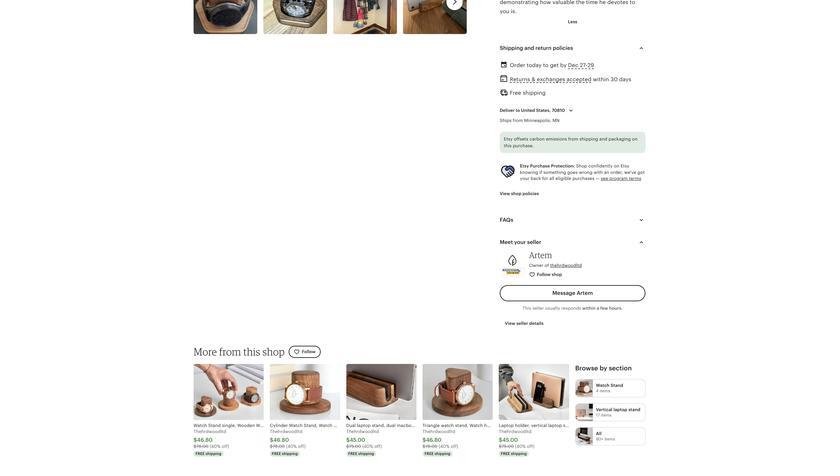 Task type: describe. For each thing, give the bounding box(es) containing it.
27-
[[580, 62, 588, 69]]

vertical laptop stand 17 items
[[596, 407, 641, 418]]

see program terms link
[[601, 176, 641, 181]]

thehrdwoodltd $ 46.80 $ 78.00 (40% off) free shipping for triangle watch stand, watch holder, mens watch organizer, watch display stand, wrist watch display stand, gift for him, watch organizer "image"
[[423, 429, 458, 456]]

29
[[588, 62, 594, 69]]

message
[[553, 290, 576, 296]]

all 80+ items
[[596, 431, 615, 442]]

purchase.
[[513, 143, 534, 148]]

message artem
[[553, 290, 593, 296]]

laptop for vertical
[[614, 407, 627, 412]]

on inside shop confidently on etsy knowing if something goes wrong with an order, we've got your back for all eligible purchases —
[[614, 164, 620, 169]]

message artem button
[[500, 285, 646, 301]]

view seller details
[[505, 321, 544, 326]]

artem image
[[500, 252, 525, 278]]

all
[[550, 176, 554, 181]]

off) for triangle watch stand, watch holder, mens watch organizer, watch display stand, wrist watch display stand, gift for him, watch organizer "image"
[[451, 444, 458, 449]]

section
[[609, 365, 632, 372]]

offsets
[[514, 137, 528, 142]]

emissions
[[546, 137, 567, 142]]

of
[[545, 263, 549, 268]]

etsy inside shop confidently on etsy knowing if something goes wrong with an order, we've got your back for all eligible purchases —
[[621, 164, 630, 169]]

(40% for triangle watch stand, watch holder, mens watch organizer, watch display stand, wrist watch display stand, gift for him, watch organizer "image"
[[439, 444, 450, 449]]

45.00 inside thehrdwoodltd $ 45.00 $ 75.00 (40% off) free shipping
[[502, 437, 518, 444]]

seller inside dropdown button
[[527, 239, 541, 246]]

minneapolis,
[[524, 118, 551, 123]]

etsy offsets carbon emissions from shipping and packaging on this purchase.
[[504, 137, 638, 148]]

order today to get by dec 27-29
[[510, 62, 594, 69]]

see
[[601, 176, 608, 181]]

carbon
[[530, 137, 545, 142]]

etsy for etsy purchase protection:
[[520, 164, 529, 169]]

(40% for laptop holder, vertical laptop stand, macbook pro stand, phone stand, ipad stand, macbook dock, macbook holder, desk setup image
[[515, 444, 526, 449]]

policies inside 'dropdown button'
[[553, 45, 573, 51]]

packaging
[[609, 137, 631, 142]]

thehrdwoodltd inside dual laptop stand, dual macbook stand thehrdwoodltd $ 45.00 $ 75.00 (40% off) free shipping
[[346, 429, 379, 434]]

with
[[594, 170, 603, 175]]

returns
[[510, 76, 530, 83]]

items inside vertical laptop stand 17 items
[[601, 413, 612, 418]]

free inside dual laptop stand, dual macbook stand thehrdwoodltd $ 45.00 $ 75.00 (40% off) free shipping
[[348, 452, 357, 456]]

this inside "etsy offsets carbon emissions from shipping and packaging on this purchase."
[[504, 143, 512, 148]]

less button
[[563, 16, 582, 28]]

75.00 inside dual laptop stand, dual macbook stand thehrdwoodltd $ 45.00 $ 75.00 (40% off) free shipping
[[349, 444, 361, 449]]

ships from minneapolis, mn
[[500, 118, 560, 123]]

within for 30
[[593, 76, 609, 83]]

meet your seller button
[[494, 234, 652, 251]]

get
[[550, 62, 559, 69]]

shop confidently on etsy knowing if something goes wrong with an order, we've got your back for all eligible purchases —
[[520, 164, 645, 181]]

responds
[[561, 306, 581, 311]]

states,
[[536, 108, 551, 113]]

watch
[[596, 383, 610, 388]]

today
[[527, 62, 542, 69]]

(40% for cylinder watch stand, watch holder, watch organizer, watch display, watch dock, wooden watch stand, watch accessories, watch stand for men image at the bottom
[[286, 444, 297, 449]]

wrong
[[579, 170, 593, 175]]

we've
[[624, 170, 636, 175]]

ships
[[500, 118, 512, 123]]

all
[[596, 431, 602, 437]]

45.00 inside dual laptop stand, dual macbook stand thehrdwoodltd $ 45.00 $ 75.00 (40% off) free shipping
[[350, 437, 365, 444]]

knowing
[[520, 170, 538, 175]]

stand
[[611, 383, 623, 388]]

view shop policies button
[[495, 188, 544, 200]]

items inside watch stand 4 items
[[600, 389, 610, 394]]

dual
[[386, 423, 396, 428]]

more from this shop
[[194, 346, 285, 358]]

free
[[510, 90, 521, 96]]

program
[[610, 176, 628, 181]]

goes
[[567, 170, 578, 175]]

less
[[568, 19, 577, 24]]

free shipping
[[510, 90, 546, 96]]

etsy purchase protection:
[[520, 164, 575, 169]]

an
[[604, 170, 609, 175]]

triangle watch stand, watch holder, mens watch organizer, watch display stand, wrist watch display stand, gift for him, watch organizer image
[[423, 364, 493, 420]]

follow shop
[[537, 272, 562, 277]]

dual
[[346, 423, 356, 428]]

watch stand single, wooden watch stand,  groomsman gift, watch stand for men, mens watch stand, gift for him, boyfriend gift, watch display image
[[194, 364, 264, 420]]

and inside "etsy offsets carbon emissions from shipping and packaging on this purchase."
[[599, 137, 607, 142]]

80+
[[596, 437, 604, 442]]

free for triangle watch stand, watch holder, mens watch organizer, watch display stand, wrist watch display stand, gift for him, watch organizer "image"
[[425, 452, 434, 456]]

off) for watch stand single, wooden watch stand,  groomsman gift, watch stand for men, mens watch stand, gift for him, boyfriend gift, watch display image
[[222, 444, 229, 449]]

17
[[596, 413, 600, 418]]

shipping inside thehrdwoodltd $ 45.00 $ 75.00 (40% off) free shipping
[[511, 452, 527, 456]]

thehrdwoodltd for laptop holder, vertical laptop stand, macbook pro stand, phone stand, ipad stand, macbook dock, macbook holder, desk setup image
[[499, 429, 532, 434]]

view shop policies
[[500, 191, 539, 196]]

this
[[523, 306, 531, 311]]

returns & exchanges accepted within 30 days
[[510, 76, 631, 83]]

stand inside vertical laptop stand 17 items
[[629, 407, 641, 412]]

thehrdwoodltd for triangle watch stand, watch holder, mens watch organizer, watch display stand, wrist watch display stand, gift for him, watch organizer "image"
[[423, 429, 455, 434]]

shipping
[[500, 45, 523, 51]]

see more listings in the watch stand section image
[[576, 380, 593, 397]]

thehrdwoodltd link
[[550, 263, 582, 268]]

thehrdwoodltd for watch stand single, wooden watch stand,  groomsman gift, watch stand for men, mens watch stand, gift for him, boyfriend gift, watch display image
[[194, 429, 226, 434]]

browse
[[575, 365, 598, 372]]

1 horizontal spatial to
[[543, 62, 549, 69]]

see more listings in the all section image
[[576, 428, 593, 445]]

faqs
[[500, 217, 513, 223]]

etsy for etsy offsets carbon emissions from shipping and packaging on this purchase.
[[504, 137, 513, 142]]

thehrdwoodltd inside artem owner of thehrdwoodltd
[[550, 263, 582, 268]]

for
[[542, 176, 548, 181]]

purchases
[[573, 176, 595, 181]]

deliver to united states, 70810 button
[[495, 104, 580, 118]]

united
[[521, 108, 535, 113]]

view for view seller details
[[505, 321, 515, 326]]

back
[[531, 176, 541, 181]]

75.00 inside thehrdwoodltd $ 45.00 $ 75.00 (40% off) free shipping
[[502, 444, 514, 449]]

on inside "etsy offsets carbon emissions from shipping and packaging on this purchase."
[[632, 137, 638, 142]]

dual laptop stand, dual macbook stand image
[[346, 364, 417, 420]]

free for watch stand single, wooden watch stand,  groomsman gift, watch stand for men, mens watch stand, gift for him, boyfriend gift, watch display image
[[196, 452, 205, 456]]

confidently
[[589, 164, 613, 169]]

seller for usually
[[533, 306, 544, 311]]

items inside all 80+ items
[[605, 437, 615, 442]]



Task type: locate. For each thing, give the bounding box(es) containing it.
1 horizontal spatial 45.00
[[502, 437, 518, 444]]

3 (40% from the left
[[362, 444, 373, 449]]

0 horizontal spatial thehrdwoodltd $ 46.80 $ 78.00 (40% off) free shipping
[[194, 429, 229, 456]]

4
[[596, 389, 599, 394]]

details
[[529, 321, 544, 326]]

1 vertical spatial on
[[614, 164, 620, 169]]

2 thehrdwoodltd $ 46.80 $ 78.00 (40% off) free shipping from the left
[[270, 429, 306, 456]]

deliver
[[500, 108, 515, 113]]

2 vertical spatial shop
[[263, 346, 285, 358]]

3 46.80 from the left
[[426, 437, 442, 444]]

a
[[597, 306, 599, 311]]

terms
[[629, 176, 641, 181]]

1 horizontal spatial stand
[[629, 407, 641, 412]]

0 vertical spatial follow
[[537, 272, 551, 277]]

1 vertical spatial from
[[568, 137, 578, 142]]

from inside "etsy offsets carbon emissions from shipping and packaging on this purchase."
[[568, 137, 578, 142]]

1 45.00 from the left
[[350, 437, 365, 444]]

from for ships from minneapolis, mn
[[513, 118, 523, 123]]

meet your seller
[[500, 239, 541, 246]]

2 horizontal spatial shop
[[552, 272, 562, 277]]

shipping inside dual laptop stand, dual macbook stand thehrdwoodltd $ 45.00 $ 75.00 (40% off) free shipping
[[358, 452, 374, 456]]

stand right vertical
[[629, 407, 641, 412]]

2 vertical spatial from
[[219, 346, 241, 358]]

and left 'return'
[[525, 45, 534, 51]]

1 vertical spatial to
[[516, 108, 520, 113]]

this seller usually responds within a few hours.
[[523, 306, 623, 311]]

shop left follow link
[[263, 346, 285, 358]]

from right ships
[[513, 118, 523, 123]]

artem up owner
[[529, 250, 552, 260]]

more
[[194, 346, 217, 358]]

0 horizontal spatial stand
[[418, 423, 430, 428]]

seller
[[527, 239, 541, 246], [533, 306, 544, 311], [516, 321, 528, 326]]

artem inside artem owner of thehrdwoodltd
[[529, 250, 552, 260]]

on right packaging on the right
[[632, 137, 638, 142]]

accepted
[[567, 76, 592, 83]]

shop down 'knowing'
[[511, 191, 522, 196]]

and
[[525, 45, 534, 51], [599, 137, 607, 142]]

shipping and return policies
[[500, 45, 573, 51]]

0 vertical spatial policies
[[553, 45, 573, 51]]

to left united
[[516, 108, 520, 113]]

purchase
[[530, 164, 550, 169]]

0 horizontal spatial policies
[[523, 191, 539, 196]]

got
[[638, 170, 645, 175]]

1 horizontal spatial 46.80
[[273, 437, 289, 444]]

from right more
[[219, 346, 241, 358]]

0 vertical spatial stand
[[629, 407, 641, 412]]

vertical
[[596, 407, 613, 412]]

2 75.00 from the left
[[502, 444, 514, 449]]

etsy up 'knowing'
[[520, 164, 529, 169]]

0 horizontal spatial and
[[525, 45, 534, 51]]

laptop right dual
[[357, 423, 371, 428]]

1 vertical spatial and
[[599, 137, 607, 142]]

30
[[611, 76, 618, 83]]

days
[[619, 76, 631, 83]]

1 vertical spatial laptop
[[357, 423, 371, 428]]

artem up 'this seller usually responds within a few hours.'
[[577, 290, 593, 296]]

46.80 for cylinder watch stand, watch holder, watch organizer, watch display, watch dock, wooden watch stand, watch accessories, watch stand for men image at the bottom
[[273, 437, 289, 444]]

0 horizontal spatial shop
[[263, 346, 285, 358]]

1 horizontal spatial by
[[600, 365, 607, 372]]

2 horizontal spatial etsy
[[621, 164, 630, 169]]

to
[[543, 62, 549, 69], [516, 108, 520, 113]]

policies
[[553, 45, 573, 51], [523, 191, 539, 196]]

0 horizontal spatial 45.00
[[350, 437, 365, 444]]

see more listings in the vertical laptop stand section image
[[576, 404, 593, 421]]

cylinder watch stand, watch holder, watch organizer, watch display, watch dock, wooden watch stand, watch accessories, watch stand for men image
[[270, 364, 340, 420]]

from for more from this shop
[[219, 346, 241, 358]]

1 horizontal spatial follow
[[537, 272, 551, 277]]

1 horizontal spatial from
[[513, 118, 523, 123]]

laptop holder, vertical laptop stand, macbook pro stand, phone stand, ipad stand, macbook dock, macbook holder, desk setup image
[[499, 364, 569, 420]]

0 vertical spatial this
[[504, 143, 512, 148]]

follow inside follow link
[[302, 350, 316, 355]]

5 (40% from the left
[[515, 444, 526, 449]]

0 horizontal spatial 75.00
[[349, 444, 361, 449]]

shop for view
[[511, 191, 522, 196]]

mn
[[553, 118, 560, 123]]

follow shop link
[[524, 269, 568, 281]]

order
[[510, 62, 525, 69]]

4 (40% from the left
[[439, 444, 450, 449]]

2 (40% from the left
[[286, 444, 297, 449]]

artem owner of thehrdwoodltd
[[529, 250, 582, 268]]

faqs button
[[494, 212, 652, 228]]

etsy left offsets
[[504, 137, 513, 142]]

off) for laptop holder, vertical laptop stand, macbook pro stand, phone stand, ipad stand, macbook dock, macbook holder, desk setup image
[[527, 444, 535, 449]]

(40%
[[210, 444, 221, 449], [286, 444, 297, 449], [362, 444, 373, 449], [439, 444, 450, 449], [515, 444, 526, 449]]

thehrdwoodltd
[[550, 263, 582, 268], [194, 429, 226, 434], [270, 429, 303, 434], [346, 429, 379, 434], [423, 429, 455, 434], [499, 429, 532, 434]]

stand right macbook on the bottom of the page
[[418, 423, 430, 428]]

3 free from the left
[[348, 452, 357, 456]]

5 free from the left
[[501, 452, 510, 456]]

dec
[[568, 62, 578, 69]]

off) inside thehrdwoodltd $ 45.00 $ 75.00 (40% off) free shipping
[[527, 444, 535, 449]]

1 46.80 from the left
[[197, 437, 213, 444]]

4 free from the left
[[425, 452, 434, 456]]

0 vertical spatial your
[[520, 176, 530, 181]]

0 horizontal spatial laptop
[[357, 423, 371, 428]]

1 horizontal spatial this
[[504, 143, 512, 148]]

1 vertical spatial by
[[600, 365, 607, 372]]

to inside dropdown button
[[516, 108, 520, 113]]

exchanges
[[537, 76, 565, 83]]

follow for follow
[[302, 350, 316, 355]]

see program terms
[[601, 176, 641, 181]]

1 vertical spatial artem
[[577, 290, 593, 296]]

3 78.00 from the left
[[425, 444, 438, 449]]

2 vertical spatial items
[[605, 437, 615, 442]]

0 vertical spatial by
[[560, 62, 567, 69]]

78.00 for watch stand single, wooden watch stand,  groomsman gift, watch stand for men, mens watch stand, gift for him, boyfriend gift, watch display image
[[196, 444, 209, 449]]

2 off) from the left
[[298, 444, 306, 449]]

1 vertical spatial policies
[[523, 191, 539, 196]]

thehrdwoodltd $ 46.80 $ 78.00 (40% off) free shipping for watch stand single, wooden watch stand,  groomsman gift, watch stand for men, mens watch stand, gift for him, boyfriend gift, watch display image
[[194, 429, 229, 456]]

1 horizontal spatial laptop
[[614, 407, 627, 412]]

artem
[[529, 250, 552, 260], [577, 290, 593, 296]]

3 thehrdwoodltd $ 46.80 $ 78.00 (40% off) free shipping from the left
[[423, 429, 458, 456]]

1 horizontal spatial and
[[599, 137, 607, 142]]

1 vertical spatial within
[[582, 306, 596, 311]]

shop
[[576, 164, 587, 169]]

5 off) from the left
[[527, 444, 535, 449]]

1 horizontal spatial thehrdwoodltd $ 46.80 $ 78.00 (40% off) free shipping
[[270, 429, 306, 456]]

free for cylinder watch stand, watch holder, watch organizer, watch display, watch dock, wooden watch stand, watch accessories, watch stand for men image at the bottom
[[272, 452, 281, 456]]

off) inside dual laptop stand, dual macbook stand thehrdwoodltd $ 45.00 $ 75.00 (40% off) free shipping
[[374, 444, 382, 449]]

follow inside follow shop link
[[537, 272, 551, 277]]

on up the order,
[[614, 164, 620, 169]]

view
[[500, 191, 510, 196], [505, 321, 515, 326]]

75.00
[[349, 444, 361, 449], [502, 444, 514, 449]]

1 thehrdwoodltd $ 46.80 $ 78.00 (40% off) free shipping from the left
[[194, 429, 229, 456]]

2 horizontal spatial 78.00
[[425, 444, 438, 449]]

(40% for watch stand single, wooden watch stand,  groomsman gift, watch stand for men, mens watch stand, gift for him, boyfriend gift, watch display image
[[210, 444, 221, 449]]

46.80 for watch stand single, wooden watch stand,  groomsman gift, watch stand for men, mens watch stand, gift for him, boyfriend gift, watch display image
[[197, 437, 213, 444]]

your down 'knowing'
[[520, 176, 530, 181]]

dual laptop stand, dual macbook stand thehrdwoodltd $ 45.00 $ 75.00 (40% off) free shipping
[[346, 423, 430, 456]]

browse by section
[[575, 365, 632, 372]]

policies up get
[[553, 45, 573, 51]]

seller for details
[[516, 321, 528, 326]]

1 vertical spatial follow
[[302, 350, 316, 355]]

1 vertical spatial this
[[243, 346, 260, 358]]

returns & exchanges accepted button
[[510, 74, 592, 84]]

2 horizontal spatial 46.80
[[426, 437, 442, 444]]

1 off) from the left
[[222, 444, 229, 449]]

within
[[593, 76, 609, 83], [582, 306, 596, 311]]

from
[[513, 118, 523, 123], [568, 137, 578, 142], [219, 346, 241, 358]]

if
[[539, 170, 542, 175]]

3 off) from the left
[[374, 444, 382, 449]]

view left details
[[505, 321, 515, 326]]

artem inside button
[[577, 290, 593, 296]]

1 75.00 from the left
[[349, 444, 361, 449]]

78.00 for triangle watch stand, watch holder, mens watch organizer, watch display stand, wrist watch display stand, gift for him, watch organizer "image"
[[425, 444, 438, 449]]

on
[[632, 137, 638, 142], [614, 164, 620, 169]]

usually
[[545, 306, 560, 311]]

0 horizontal spatial this
[[243, 346, 260, 358]]

0 vertical spatial items
[[600, 389, 610, 394]]

thehrdwoodltd for cylinder watch stand, watch holder, watch organizer, watch display, watch dock, wooden watch stand, watch accessories, watch stand for men image at the bottom
[[270, 429, 303, 434]]

1 horizontal spatial etsy
[[520, 164, 529, 169]]

your inside dropdown button
[[514, 239, 526, 246]]

this
[[504, 143, 512, 148], [243, 346, 260, 358]]

free for laptop holder, vertical laptop stand, macbook pro stand, phone stand, ipad stand, macbook dock, macbook holder, desk setup image
[[501, 452, 510, 456]]

laptop right vertical
[[614, 407, 627, 412]]

view inside "button"
[[500, 191, 510, 196]]

off) for cylinder watch stand, watch holder, watch organizer, watch display, watch dock, wooden watch stand, watch accessories, watch stand for men image at the bottom
[[298, 444, 306, 449]]

1 78.00 from the left
[[196, 444, 209, 449]]

70810
[[552, 108, 565, 113]]

shipping and return policies button
[[494, 40, 652, 56]]

2 horizontal spatial from
[[568, 137, 578, 142]]

hours.
[[609, 306, 623, 311]]

1 vertical spatial shop
[[552, 272, 562, 277]]

protection:
[[551, 164, 575, 169]]

shop down thehrdwoodltd link on the right
[[552, 272, 562, 277]]

0 horizontal spatial 78.00
[[196, 444, 209, 449]]

2 free from the left
[[272, 452, 281, 456]]

free inside thehrdwoodltd $ 45.00 $ 75.00 (40% off) free shipping
[[501, 452, 510, 456]]

and left packaging on the right
[[599, 137, 607, 142]]

0 vertical spatial seller
[[527, 239, 541, 246]]

0 vertical spatial shop
[[511, 191, 522, 196]]

thehrdwoodltd $ 45.00 $ 75.00 (40% off) free shipping
[[499, 429, 535, 456]]

and inside 'dropdown button'
[[525, 45, 534, 51]]

seller up owner
[[527, 239, 541, 246]]

follow for follow shop
[[537, 272, 551, 277]]

0 vertical spatial within
[[593, 76, 609, 83]]

0 vertical spatial to
[[543, 62, 549, 69]]

78.00 for cylinder watch stand, watch holder, watch organizer, watch display, watch dock, wooden watch stand, watch accessories, watch stand for men image at the bottom
[[273, 444, 285, 449]]

laptop
[[614, 407, 627, 412], [357, 423, 371, 428]]

seller left details
[[516, 321, 528, 326]]

owner
[[529, 263, 544, 268]]

policies inside "button"
[[523, 191, 539, 196]]

0 vertical spatial laptop
[[614, 407, 627, 412]]

1 horizontal spatial shop
[[511, 191, 522, 196]]

0 horizontal spatial follow
[[302, 350, 316, 355]]

4 off) from the left
[[451, 444, 458, 449]]

etsy
[[504, 137, 513, 142], [520, 164, 529, 169], [621, 164, 630, 169]]

dec 27-29 button
[[568, 61, 594, 70]]

return
[[536, 45, 552, 51]]

etsy up we've
[[621, 164, 630, 169]]

0 horizontal spatial to
[[516, 108, 520, 113]]

1 horizontal spatial 78.00
[[273, 444, 285, 449]]

by right get
[[560, 62, 567, 69]]

meet
[[500, 239, 513, 246]]

2 46.80 from the left
[[273, 437, 289, 444]]

your
[[520, 176, 530, 181], [514, 239, 526, 246]]

0 horizontal spatial by
[[560, 62, 567, 69]]

laptop for dual
[[357, 423, 371, 428]]

0 horizontal spatial from
[[219, 346, 241, 358]]

0 vertical spatial and
[[525, 45, 534, 51]]

view for view shop policies
[[500, 191, 510, 196]]

your right meet
[[514, 239, 526, 246]]

45.00
[[350, 437, 365, 444], [502, 437, 518, 444]]

within left a
[[582, 306, 596, 311]]

0 vertical spatial view
[[500, 191, 510, 196]]

0 horizontal spatial artem
[[529, 250, 552, 260]]

thehrdwoodltd $ 46.80 $ 78.00 (40% off) free shipping for cylinder watch stand, watch holder, watch organizer, watch display, watch dock, wooden watch stand, watch accessories, watch stand for men image at the bottom
[[270, 429, 306, 456]]

items down vertical
[[601, 413, 612, 418]]

1 horizontal spatial 75.00
[[502, 444, 514, 449]]

policies down back
[[523, 191, 539, 196]]

0 horizontal spatial 46.80
[[197, 437, 213, 444]]

0 vertical spatial from
[[513, 118, 523, 123]]

1 vertical spatial stand
[[418, 423, 430, 428]]

1 horizontal spatial policies
[[553, 45, 573, 51]]

macbook
[[397, 423, 417, 428]]

etsy inside "etsy offsets carbon emissions from shipping and packaging on this purchase."
[[504, 137, 513, 142]]

2 78.00 from the left
[[273, 444, 285, 449]]

within for a
[[582, 306, 596, 311]]

thehrdwoodltd inside thehrdwoodltd $ 45.00 $ 75.00 (40% off) free shipping
[[499, 429, 532, 434]]

from right emissions
[[568, 137, 578, 142]]

1 vertical spatial your
[[514, 239, 526, 246]]

view up faqs
[[500, 191, 510, 196]]

shop
[[511, 191, 522, 196], [552, 272, 562, 277], [263, 346, 285, 358]]

0 vertical spatial on
[[632, 137, 638, 142]]

your inside shop confidently on etsy knowing if something goes wrong with an order, we've got your back for all eligible purchases —
[[520, 176, 530, 181]]

laptop inside dual laptop stand, dual macbook stand thehrdwoodltd $ 45.00 $ 75.00 (40% off) free shipping
[[357, 423, 371, 428]]

shipping inside "etsy offsets carbon emissions from shipping and packaging on this purchase."
[[580, 137, 598, 142]]

items
[[600, 389, 610, 394], [601, 413, 612, 418], [605, 437, 615, 442]]

&
[[532, 76, 535, 83]]

1 vertical spatial items
[[601, 413, 612, 418]]

to left get
[[543, 62, 549, 69]]

follow link
[[289, 346, 321, 358]]

2 horizontal spatial thehrdwoodltd $ 46.80 $ 78.00 (40% off) free shipping
[[423, 429, 458, 456]]

follow
[[537, 272, 551, 277], [302, 350, 316, 355]]

seller right this
[[533, 306, 544, 311]]

(40% inside thehrdwoodltd $ 45.00 $ 75.00 (40% off) free shipping
[[515, 444, 526, 449]]

46.80
[[197, 437, 213, 444], [273, 437, 289, 444], [426, 437, 442, 444]]

1 vertical spatial seller
[[533, 306, 544, 311]]

2 vertical spatial seller
[[516, 321, 528, 326]]

laptop inside vertical laptop stand 17 items
[[614, 407, 627, 412]]

1 horizontal spatial on
[[632, 137, 638, 142]]

by right browse
[[600, 365, 607, 372]]

0 vertical spatial artem
[[529, 250, 552, 260]]

0 horizontal spatial etsy
[[504, 137, 513, 142]]

1 (40% from the left
[[210, 444, 221, 449]]

2 45.00 from the left
[[502, 437, 518, 444]]

78.00
[[196, 444, 209, 449], [273, 444, 285, 449], [425, 444, 438, 449]]

(40% inside dual laptop stand, dual macbook stand thehrdwoodltd $ 45.00 $ 75.00 (40% off) free shipping
[[362, 444, 373, 449]]

shop inside "button"
[[511, 191, 522, 196]]

order,
[[611, 170, 623, 175]]

46.80 for triangle watch stand, watch holder, mens watch organizer, watch display stand, wrist watch display stand, gift for him, watch organizer "image"
[[426, 437, 442, 444]]

0 horizontal spatial on
[[614, 164, 620, 169]]

items right 80+
[[605, 437, 615, 442]]

few
[[600, 306, 608, 311]]

within left 30
[[593, 76, 609, 83]]

1 free from the left
[[196, 452, 205, 456]]

stand inside dual laptop stand, dual macbook stand thehrdwoodltd $ 45.00 $ 75.00 (40% off) free shipping
[[418, 423, 430, 428]]

stand
[[629, 407, 641, 412], [418, 423, 430, 428]]

shop for follow
[[552, 272, 562, 277]]

items down watch
[[600, 389, 610, 394]]

1 vertical spatial view
[[505, 321, 515, 326]]

1 horizontal spatial artem
[[577, 290, 593, 296]]

something
[[543, 170, 566, 175]]



Task type: vqa. For each thing, say whether or not it's contained in the screenshot.
45.00 inside the DUAL LAPTOP STAND, DUAL MACBOOK STAND THEHRDWOODLTD $ 45.00 $ 75.00 (40% OFF) FREE SHIPPING
yes



